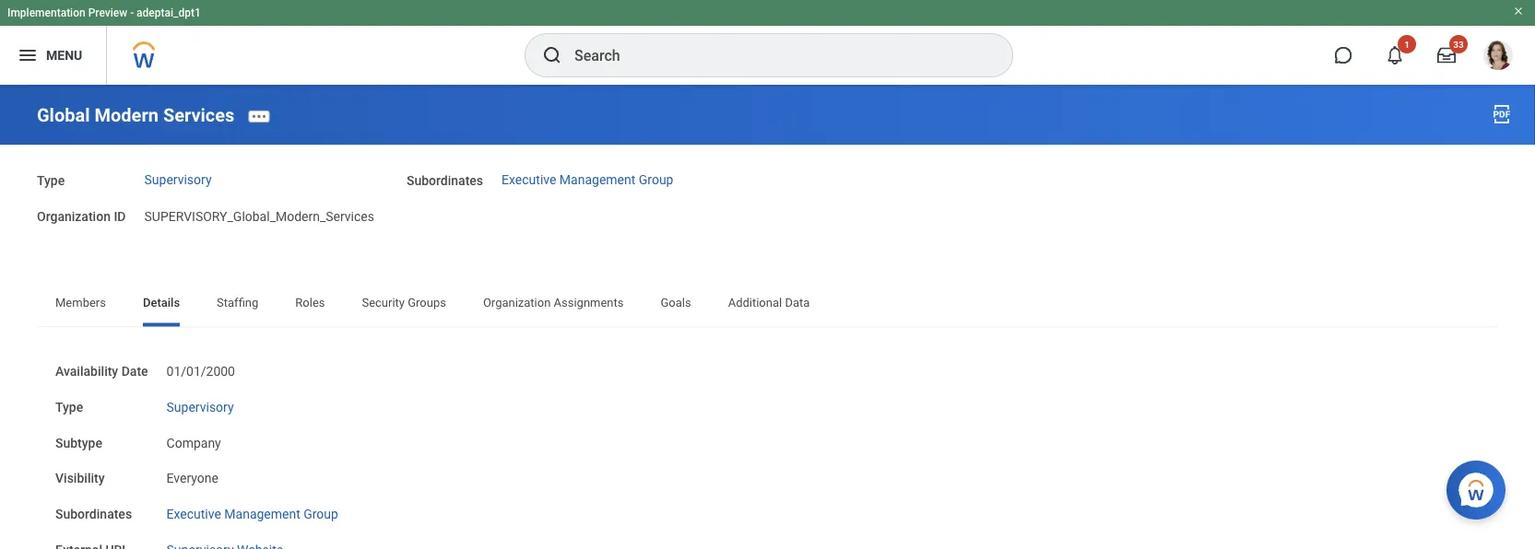 Task type: vqa. For each thing, say whether or not it's contained in the screenshot.
VIEW PRINTABLE VERSION (PDF) Image
yes



Task type: locate. For each thing, give the bounding box(es) containing it.
availability date
[[55, 364, 148, 379]]

management
[[560, 172, 636, 187], [224, 507, 300, 522]]

1 vertical spatial subordinates
[[55, 507, 132, 522]]

1 vertical spatial group
[[304, 507, 338, 522]]

supervisory for bottom supervisory link
[[166, 400, 234, 415]]

1 vertical spatial executive
[[166, 507, 221, 522]]

assignments
[[554, 296, 624, 310]]

1 horizontal spatial management
[[560, 172, 636, 187]]

organization for organization id
[[37, 209, 111, 225]]

profile logan mcneil image
[[1484, 41, 1513, 74]]

availability
[[55, 364, 118, 379]]

notifications element
[[1493, 37, 1508, 52]]

supervisory up company element
[[166, 400, 234, 415]]

0 horizontal spatial organization
[[37, 209, 111, 225]]

subtype
[[55, 435, 102, 451]]

details
[[143, 296, 180, 310]]

supervisory down the "services"
[[144, 172, 212, 187]]

menu banner
[[0, 0, 1535, 85]]

data
[[785, 296, 810, 310]]

0 horizontal spatial group
[[304, 507, 338, 522]]

1 horizontal spatial executive management group
[[502, 172, 674, 187]]

group
[[639, 172, 674, 187], [304, 507, 338, 522]]

subordinates for top executive management group link
[[407, 174, 483, 189]]

1 vertical spatial supervisory link
[[166, 396, 234, 415]]

tab list containing members
[[37, 283, 1498, 327]]

members
[[55, 296, 106, 310]]

implementation
[[7, 6, 85, 19]]

supervisory link
[[144, 172, 212, 187], [166, 396, 234, 415]]

1 horizontal spatial group
[[639, 172, 674, 187]]

supervisory link down 01/01/2000
[[166, 396, 234, 415]]

0 horizontal spatial executive
[[166, 507, 221, 522]]

1 vertical spatial management
[[224, 507, 300, 522]]

everyone element
[[166, 467, 218, 486]]

subordinates
[[407, 174, 483, 189], [55, 507, 132, 522]]

1 horizontal spatial executive management group link
[[502, 172, 674, 187]]

adeptai_dpt1
[[137, 6, 201, 19]]

1 vertical spatial organization
[[483, 296, 551, 310]]

notifications large image
[[1386, 46, 1404, 65]]

search image
[[541, 44, 563, 66]]

1 horizontal spatial subordinates
[[407, 174, 483, 189]]

organization
[[37, 209, 111, 225], [483, 296, 551, 310]]

0 horizontal spatial management
[[224, 507, 300, 522]]

type
[[37, 174, 65, 189], [55, 400, 83, 415]]

type up organization id
[[37, 174, 65, 189]]

0 horizontal spatial subordinates
[[55, 507, 132, 522]]

tab list inside "global modern services" main content
[[37, 283, 1498, 327]]

date
[[121, 364, 148, 379]]

1 horizontal spatial executive
[[502, 172, 556, 187]]

company element
[[166, 432, 221, 451]]

0 vertical spatial management
[[560, 172, 636, 187]]

0 vertical spatial type
[[37, 174, 65, 189]]

executive management group
[[502, 172, 674, 187], [166, 507, 338, 522]]

organization left assignments
[[483, 296, 551, 310]]

1 vertical spatial executive management group link
[[166, 503, 338, 522]]

id
[[114, 209, 126, 225]]

0 vertical spatial organization
[[37, 209, 111, 225]]

company
[[166, 435, 221, 451]]

type up the 'subtype'
[[55, 400, 83, 415]]

33
[[1453, 39, 1464, 50]]

executive management group link
[[502, 172, 674, 187], [166, 503, 338, 522]]

organization left id in the top left of the page
[[37, 209, 111, 225]]

0 vertical spatial group
[[639, 172, 674, 187]]

1 vertical spatial supervisory
[[166, 400, 234, 415]]

visibility
[[55, 471, 105, 486]]

global modern services
[[37, 104, 235, 126]]

0 vertical spatial subordinates
[[407, 174, 483, 189]]

supervisory
[[144, 172, 212, 187], [166, 400, 234, 415]]

groups
[[408, 296, 446, 310]]

0 vertical spatial executive management group link
[[502, 172, 674, 187]]

executive
[[502, 172, 556, 187], [166, 507, 221, 522]]

supervisory link down the "services"
[[144, 172, 212, 187]]

0 horizontal spatial executive management group link
[[166, 503, 338, 522]]

0 horizontal spatial executive management group
[[166, 507, 338, 522]]

1 horizontal spatial organization
[[483, 296, 551, 310]]

1 button
[[1375, 35, 1416, 76]]

0 vertical spatial supervisory
[[144, 172, 212, 187]]

everyone
[[166, 471, 218, 486]]

1 vertical spatial executive management group
[[166, 507, 338, 522]]

tab list
[[37, 283, 1498, 327]]



Task type: describe. For each thing, give the bounding box(es) containing it.
justify image
[[17, 44, 39, 66]]

preview
[[88, 6, 127, 19]]

availability date element
[[166, 353, 235, 380]]

security
[[362, 296, 405, 310]]

implementation preview -   adeptai_dpt1
[[7, 6, 201, 19]]

0 vertical spatial executive
[[502, 172, 556, 187]]

security groups
[[362, 296, 446, 310]]

organization assignments
[[483, 296, 624, 310]]

-
[[130, 6, 134, 19]]

organization for organization assignments
[[483, 296, 551, 310]]

1 vertical spatial type
[[55, 400, 83, 415]]

supervisory for topmost supervisory link
[[144, 172, 212, 187]]

global
[[37, 104, 90, 126]]

organization id
[[37, 209, 126, 225]]

services
[[163, 104, 235, 126]]

0 vertical spatial executive management group
[[502, 172, 674, 187]]

modern
[[95, 104, 159, 126]]

supervisory_global_modern_services
[[144, 209, 374, 225]]

staffing
[[217, 296, 258, 310]]

subordinates for the bottommost executive management group link
[[55, 507, 132, 522]]

inbox large image
[[1438, 46, 1456, 65]]

additional data
[[728, 296, 810, 310]]

menu
[[46, 48, 82, 63]]

1
[[1404, 39, 1410, 50]]

01/01/2000
[[166, 364, 235, 379]]

additional
[[728, 296, 782, 310]]

Search Workday  search field
[[574, 35, 975, 76]]

close environment banner image
[[1513, 6, 1524, 17]]

view printable version (pdf) image
[[1491, 103, 1513, 125]]

goals
[[661, 296, 691, 310]]

roles
[[295, 296, 325, 310]]

33 button
[[1426, 35, 1468, 76]]

global modern services link
[[37, 104, 235, 126]]

0 vertical spatial supervisory link
[[144, 172, 212, 187]]

global modern services main content
[[0, 85, 1535, 550]]

menu button
[[0, 26, 106, 85]]



